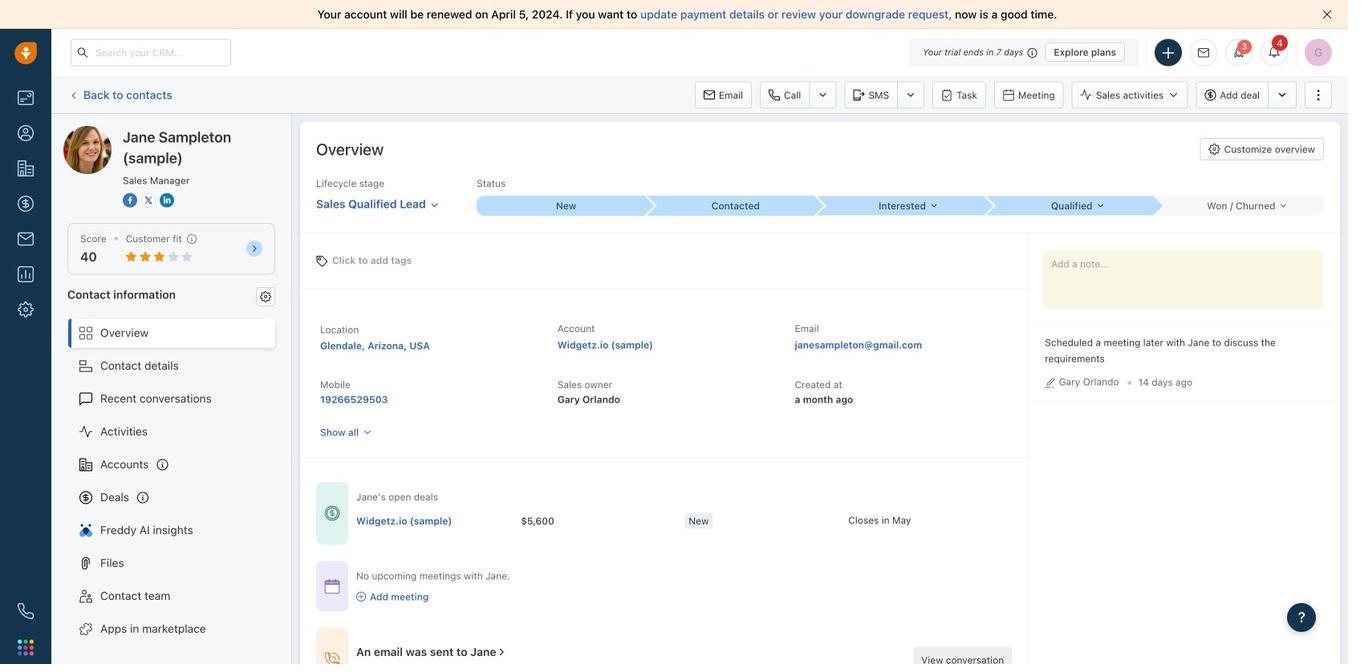 Task type: vqa. For each thing, say whether or not it's contained in the screenshot.
Phone image
yes



Task type: describe. For each thing, give the bounding box(es) containing it.
close image
[[1323, 10, 1333, 19]]

phone element
[[10, 596, 42, 628]]

phone image
[[18, 604, 34, 620]]

mng settings image
[[260, 291, 271, 303]]

container_wx8msf4aqz5i3rn1 image
[[356, 593, 366, 602]]

freshworks switcher image
[[18, 640, 34, 656]]



Task type: locate. For each thing, give the bounding box(es) containing it.
row
[[356, 505, 1013, 538]]

cell
[[356, 505, 521, 537]]

container_wx8msf4aqz5i3rn1 image
[[324, 506, 340, 522], [324, 579, 340, 595], [497, 647, 508, 659], [324, 653, 340, 665]]

send email image
[[1199, 48, 1210, 58]]

Search your CRM... text field
[[71, 39, 231, 66]]



